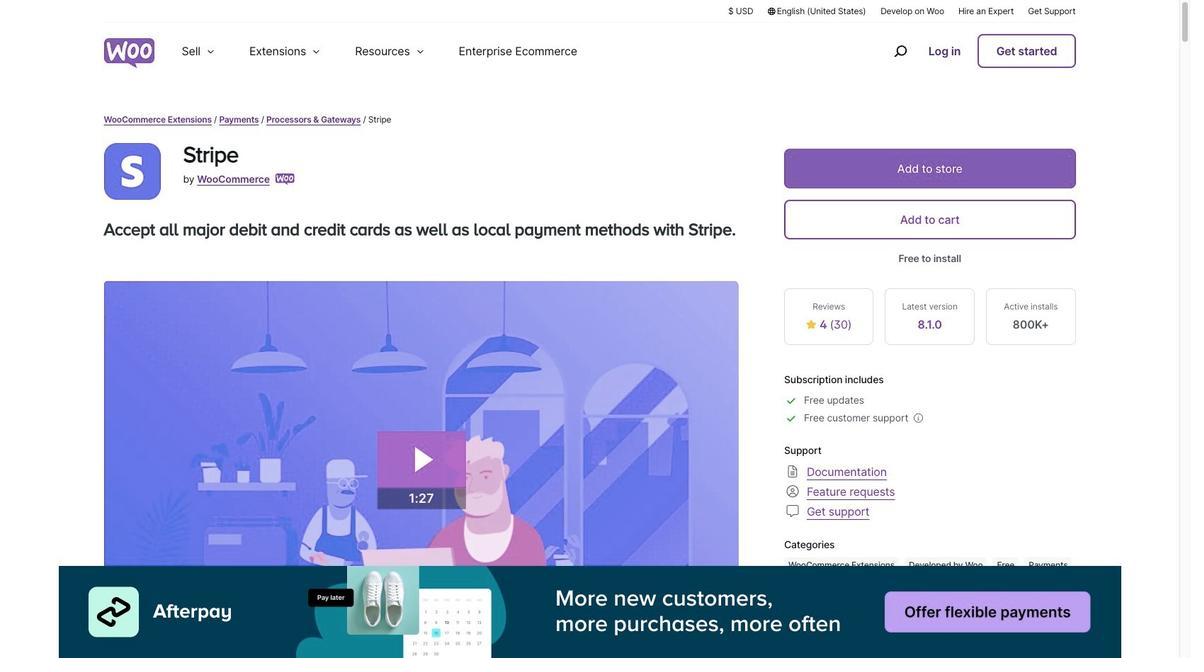 Task type: locate. For each thing, give the bounding box(es) containing it.
service navigation menu element
[[864, 28, 1076, 74]]

developed by woocommerce image
[[276, 174, 295, 185]]



Task type: vqa. For each thing, say whether or not it's contained in the screenshot.
message icon
yes



Task type: describe. For each thing, give the bounding box(es) containing it.
message image
[[784, 503, 801, 520]]

circle info image
[[839, 612, 853, 626]]

breadcrumb element
[[104, 113, 1076, 126]]

circle user image
[[784, 483, 801, 500]]

search image
[[889, 40, 912, 62]]

product icon image
[[104, 143, 160, 200]]

file lines image
[[784, 463, 801, 480]]



